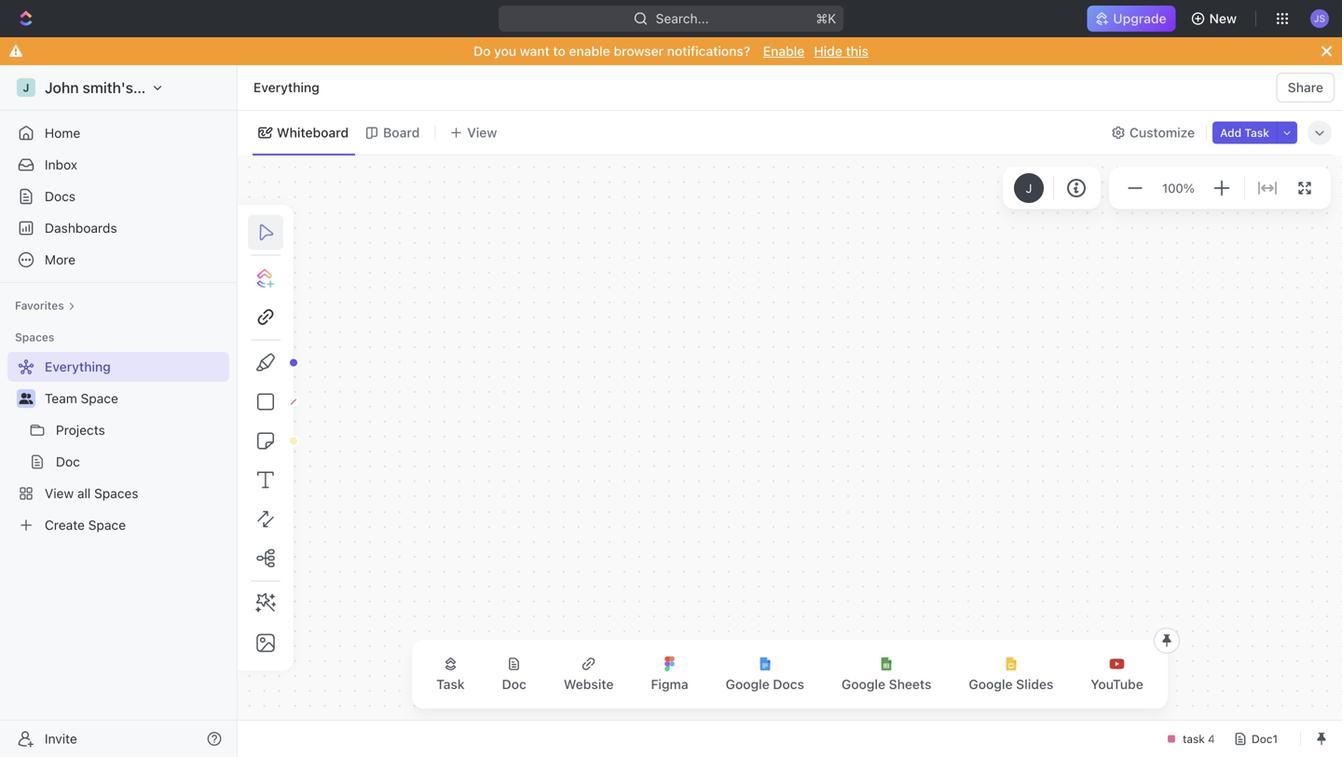 Task type: vqa. For each thing, say whether or not it's contained in the screenshot.
"js" dropdown button
yes



Task type: locate. For each thing, give the bounding box(es) containing it.
0 horizontal spatial docs
[[45, 189, 76, 204]]

0 horizontal spatial spaces
[[15, 331, 54, 344]]

⌘k
[[816, 11, 836, 26]]

1 horizontal spatial docs
[[773, 677, 805, 693]]

google sheets button
[[827, 646, 947, 704]]

1 vertical spatial doc
[[502, 677, 527, 693]]

view inside button
[[467, 125, 497, 140]]

tree
[[7, 352, 229, 541]]

0 horizontal spatial google
[[726, 677, 770, 693]]

create space link
[[7, 511, 226, 541]]

0 vertical spatial task
[[1245, 126, 1270, 139]]

1 horizontal spatial google
[[842, 677, 886, 693]]

youtube button
[[1076, 646, 1159, 704]]

view for view
[[467, 125, 497, 140]]

new button
[[1184, 4, 1248, 34]]

1 vertical spatial view
[[45, 486, 74, 502]]

docs link
[[7, 182, 229, 212]]

doc down projects
[[56, 455, 80, 470]]

this
[[846, 43, 869, 59]]

browser
[[614, 43, 664, 59]]

js
[[1315, 13, 1326, 24]]

1 horizontal spatial view
[[467, 125, 497, 140]]

2 horizontal spatial google
[[969, 677, 1013, 693]]

j
[[1026, 181, 1033, 195]]

0 horizontal spatial doc
[[56, 455, 80, 470]]

1 horizontal spatial everything
[[254, 80, 320, 95]]

docs
[[45, 189, 76, 204], [773, 677, 805, 693]]

100%
[[1163, 181, 1195, 196]]

docs inside button
[[773, 677, 805, 693]]

space inside team space link
[[81, 391, 118, 407]]

1 google from the left
[[726, 677, 770, 693]]

task left doc button
[[437, 677, 465, 693]]

view right board
[[467, 125, 497, 140]]

google
[[726, 677, 770, 693], [842, 677, 886, 693], [969, 677, 1013, 693]]

spaces down favorites
[[15, 331, 54, 344]]

upgrade
[[1114, 11, 1167, 26]]

spaces up create space link
[[94, 486, 138, 502]]

1 vertical spatial everything
[[45, 359, 111, 375]]

0 vertical spatial view
[[467, 125, 497, 140]]

whiteboard link
[[273, 120, 349, 146]]

workspace
[[137, 79, 214, 96]]

enable
[[569, 43, 610, 59]]

dashboards
[[45, 220, 117, 236]]

doc
[[56, 455, 80, 470], [502, 677, 527, 693]]

100% button
[[1159, 177, 1199, 199]]

john smith's workspace, , element
[[17, 78, 35, 97]]

0 horizontal spatial view
[[45, 486, 74, 502]]

tree containing everything
[[7, 352, 229, 541]]

slides
[[1016, 677, 1054, 693]]

invite
[[45, 732, 77, 747]]

projects link
[[56, 416, 226, 446]]

spaces
[[15, 331, 54, 344], [94, 486, 138, 502]]

1 vertical spatial docs
[[773, 677, 805, 693]]

upgrade link
[[1087, 6, 1176, 32]]

john smith's workspace
[[45, 79, 214, 96]]

0 vertical spatial docs
[[45, 189, 76, 204]]

whiteboard
[[277, 125, 349, 140]]

everything inside the sidebar navigation
[[45, 359, 111, 375]]

space inside create space link
[[88, 518, 126, 533]]

google for google sheets
[[842, 677, 886, 693]]

figma
[[651, 677, 689, 693]]

google slides button
[[954, 646, 1069, 704]]

view left all on the bottom of page
[[45, 486, 74, 502]]

view all spaces link
[[7, 479, 226, 509]]

1 horizontal spatial everything link
[[249, 76, 324, 99]]

1 vertical spatial everything link
[[7, 352, 226, 382]]

0 vertical spatial space
[[81, 391, 118, 407]]

youtube
[[1091, 677, 1144, 693]]

everything up whiteboard link
[[254, 80, 320, 95]]

doc right task button
[[502, 677, 527, 693]]

task
[[1245, 126, 1270, 139], [437, 677, 465, 693]]

everything
[[254, 80, 320, 95], [45, 359, 111, 375]]

do you want to enable browser notifications? enable hide this
[[474, 43, 869, 59]]

everything up team space
[[45, 359, 111, 375]]

you
[[494, 43, 517, 59]]

favorites
[[15, 299, 64, 312]]

customize button
[[1106, 120, 1201, 146]]

notifications?
[[667, 43, 751, 59]]

everything link up team space link at bottom
[[7, 352, 226, 382]]

board link
[[380, 120, 420, 146]]

1 vertical spatial task
[[437, 677, 465, 693]]

google right figma
[[726, 677, 770, 693]]

everything link
[[249, 76, 324, 99], [7, 352, 226, 382]]

create space
[[45, 518, 126, 533]]

space
[[81, 391, 118, 407], [88, 518, 126, 533]]

doc link
[[56, 448, 226, 477]]

view inside the sidebar navigation
[[45, 486, 74, 502]]

view button
[[443, 111, 504, 155]]

team space
[[45, 391, 118, 407]]

1 horizontal spatial task
[[1245, 126, 1270, 139]]

0 vertical spatial doc
[[56, 455, 80, 470]]

space down view all spaces link
[[88, 518, 126, 533]]

google left "slides" on the right of page
[[969, 677, 1013, 693]]

1 vertical spatial space
[[88, 518, 126, 533]]

user group image
[[19, 393, 33, 405]]

favorites button
[[7, 295, 83, 317]]

1 horizontal spatial doc
[[502, 677, 527, 693]]

3 google from the left
[[969, 677, 1013, 693]]

1 vertical spatial spaces
[[94, 486, 138, 502]]

google left sheets
[[842, 677, 886, 693]]

0 horizontal spatial task
[[437, 677, 465, 693]]

0 horizontal spatial everything
[[45, 359, 111, 375]]

space up projects
[[81, 391, 118, 407]]

js button
[[1305, 4, 1335, 34]]

2 google from the left
[[842, 677, 886, 693]]

task right add
[[1245, 126, 1270, 139]]

0 vertical spatial everything link
[[249, 76, 324, 99]]

projects
[[56, 423, 105, 438]]

view
[[467, 125, 497, 140], [45, 486, 74, 502]]

0 vertical spatial spaces
[[15, 331, 54, 344]]

everything link up whiteboard link
[[249, 76, 324, 99]]



Task type: describe. For each thing, give the bounding box(es) containing it.
john
[[45, 79, 79, 96]]

website
[[564, 677, 614, 693]]

google for google docs
[[726, 677, 770, 693]]

add task button
[[1213, 122, 1277, 144]]

view all spaces
[[45, 486, 138, 502]]

sidebar navigation
[[0, 65, 241, 758]]

search...
[[656, 11, 709, 26]]

figma button
[[636, 646, 704, 704]]

view for view all spaces
[[45, 486, 74, 502]]

team
[[45, 391, 77, 407]]

to
[[553, 43, 566, 59]]

doc button
[[487, 646, 542, 704]]

create
[[45, 518, 85, 533]]

google sheets
[[842, 677, 932, 693]]

team space link
[[45, 384, 226, 414]]

website button
[[549, 646, 629, 704]]

more
[[45, 252, 76, 268]]

0 horizontal spatial everything link
[[7, 352, 226, 382]]

google docs button
[[711, 646, 820, 704]]

inbox link
[[7, 150, 229, 180]]

doc inside tree
[[56, 455, 80, 470]]

do
[[474, 43, 491, 59]]

enable
[[763, 43, 805, 59]]

all
[[77, 486, 91, 502]]

0 vertical spatial everything
[[254, 80, 320, 95]]

share button
[[1277, 73, 1335, 103]]

inbox
[[45, 157, 77, 172]]

add task
[[1221, 126, 1270, 139]]

dashboards link
[[7, 214, 229, 243]]

smith's
[[83, 79, 133, 96]]

view button
[[443, 120, 504, 146]]

google for google slides
[[969, 677, 1013, 693]]

sheets
[[889, 677, 932, 693]]

j
[[23, 81, 29, 94]]

customize
[[1130, 125, 1195, 140]]

docs inside the sidebar navigation
[[45, 189, 76, 204]]

google slides
[[969, 677, 1054, 693]]

space for team space
[[81, 391, 118, 407]]

want
[[520, 43, 550, 59]]

tree inside the sidebar navigation
[[7, 352, 229, 541]]

share
[[1288, 80, 1324, 95]]

hide
[[814, 43, 843, 59]]

home link
[[7, 118, 229, 148]]

google docs
[[726, 677, 805, 693]]

1 horizontal spatial spaces
[[94, 486, 138, 502]]

more button
[[7, 245, 229, 275]]

space for create space
[[88, 518, 126, 533]]

task button
[[422, 646, 480, 704]]

home
[[45, 125, 80, 141]]

new
[[1210, 11, 1237, 26]]

add
[[1221, 126, 1242, 139]]

board
[[383, 125, 420, 140]]

doc inside button
[[502, 677, 527, 693]]



